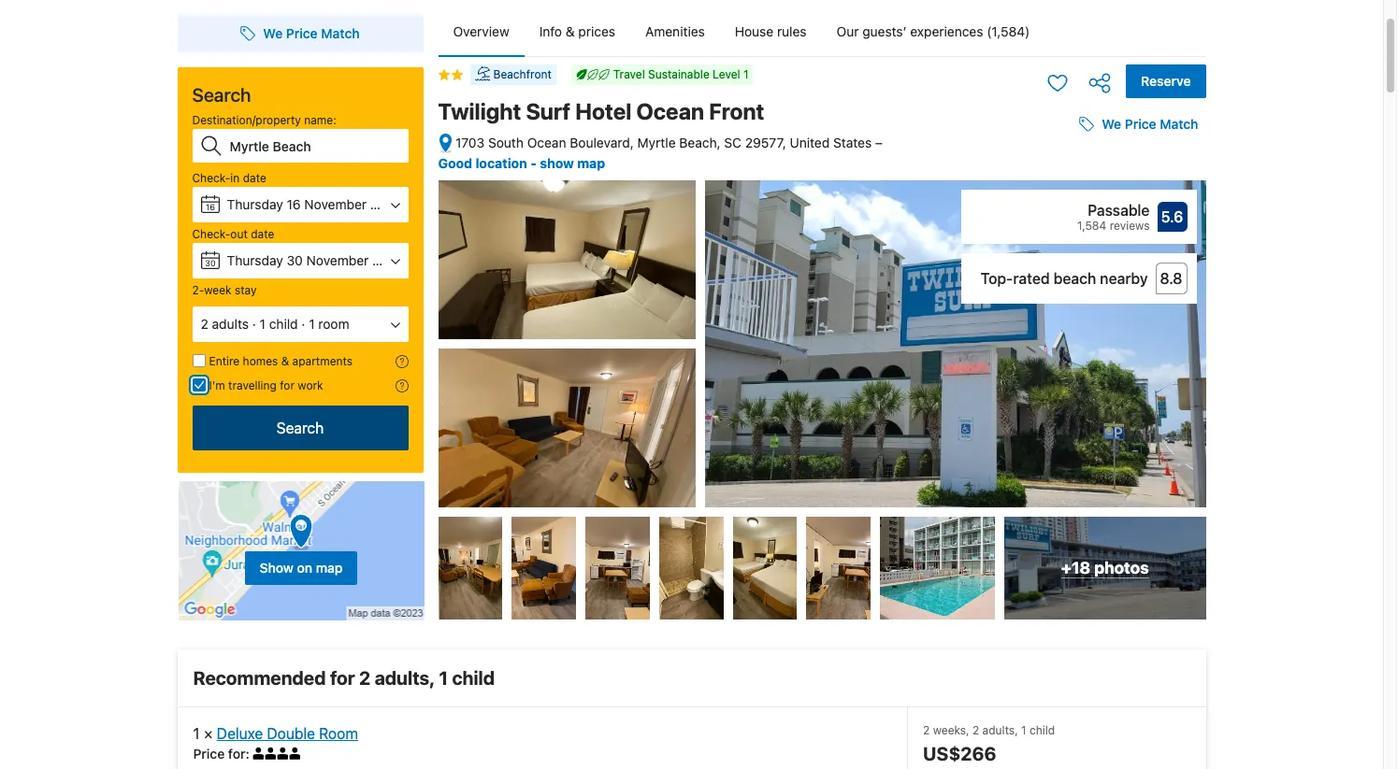 Task type: vqa. For each thing, say whether or not it's contained in the screenshot.
leftmost 'adults,'
yes



Task type: describe. For each thing, give the bounding box(es) containing it.
top-rated beach nearby
[[981, 270, 1148, 287]]

house rules
[[735, 23, 807, 39]]

rated okay element
[[970, 199, 1150, 222]]

overview
[[453, 23, 509, 39]]

0 horizontal spatial price
[[193, 746, 225, 762]]

search inside button
[[277, 420, 324, 437]]

reserve
[[1141, 73, 1191, 89]]

we'll show you stays where you can have the entire place to yourself image
[[395, 355, 408, 369]]

beach
[[1054, 270, 1096, 287]]

check- for out
[[192, 227, 230, 241]]

price for :
[[193, 746, 253, 762]]

on
[[297, 560, 312, 576]]

0 horizontal spatial 30
[[205, 258, 216, 268]]

search button
[[192, 406, 408, 451]]

1 horizontal spatial 30
[[287, 253, 303, 268]]

november for 30
[[306, 253, 369, 268]]

we for the right the we price match dropdown button
[[1102, 116, 1122, 132]]

our
[[837, 23, 859, 39]]

Where are you going? field
[[222, 129, 408, 163]]

beach,
[[679, 135, 721, 151]]

2 adults · 1 child · 1 room
[[201, 316, 349, 332]]

south
[[488, 135, 524, 151]]

+18 photos link
[[1004, 517, 1206, 620]]

prices
[[578, 23, 615, 39]]

thursday for thursday 16 november 2023
[[227, 196, 283, 212]]

destination/property name:
[[192, 113, 336, 127]]

november for 16
[[304, 196, 367, 212]]

us$266
[[923, 743, 997, 765]]

we price match for the we price match dropdown button in the search section
[[263, 25, 360, 41]]

level
[[713, 67, 740, 81]]

good location - show map button
[[438, 155, 605, 171]]

child for 2
[[1030, 724, 1055, 738]]

2 occupancy image from the left
[[265, 748, 277, 761]]

0 horizontal spatial search
[[192, 84, 251, 106]]

2023 for thursday 16 november 2023
[[370, 196, 402, 212]]

states
[[833, 135, 872, 151]]

weeks,
[[933, 724, 970, 738]]

match for the right the we price match dropdown button
[[1160, 116, 1199, 132]]

1 horizontal spatial 16
[[287, 196, 301, 212]]

occupancy image
[[289, 748, 302, 761]]

reserve button
[[1126, 65, 1206, 98]]

thursday for thursday 30 november 2023
[[227, 253, 283, 268]]

child inside button
[[269, 316, 298, 332]]

work
[[298, 379, 323, 393]]

surf
[[526, 98, 571, 124]]

overview link
[[438, 7, 524, 56]]

click to open map view image
[[438, 133, 452, 154]]

2 inside button
[[201, 316, 208, 332]]

1703 south ocean boulevard, myrtle beach, sc 29577, united states – good location - show map
[[438, 135, 883, 171]]

3 occupancy image from the left
[[277, 748, 289, 761]]

5.6
[[1161, 209, 1183, 226]]

show
[[260, 560, 294, 576]]

myrtle
[[637, 135, 676, 151]]

date for check-out date
[[251, 227, 274, 241]]

for for :
[[228, 746, 246, 762]]

+18 photos
[[1061, 558, 1149, 578]]

:
[[246, 746, 250, 762]]

house
[[735, 23, 774, 39]]

2 · from the left
[[302, 316, 305, 332]]

sc
[[724, 135, 742, 151]]

8.8
[[1160, 270, 1183, 287]]

out
[[230, 227, 248, 241]]

we for the we price match dropdown button in the search section
[[263, 25, 283, 41]]

map inside search section
[[316, 560, 343, 576]]

passable
[[1088, 202, 1150, 219]]

child for recommended
[[452, 668, 495, 689]]

travel sustainable level 1
[[613, 67, 749, 81]]

top-rated beach nearby element
[[970, 268, 1148, 290]]

united
[[790, 135, 830, 151]]

1,584
[[1077, 219, 1107, 233]]

date for check-in date
[[243, 171, 266, 185]]

stay
[[235, 283, 257, 297]]

amenities
[[645, 23, 705, 39]]

price for the right the we price match dropdown button
[[1125, 116, 1157, 132]]

double
[[267, 726, 315, 743]]

check-out date
[[192, 227, 274, 241]]

8.8 element
[[1156, 263, 1187, 295]]

info
[[539, 23, 562, 39]]

thursday 30 november 2023
[[227, 253, 404, 268]]

1 horizontal spatial we price match button
[[1072, 108, 1206, 141]]

reviews
[[1110, 219, 1150, 233]]

passable 1,584 reviews
[[1077, 202, 1150, 233]]

-
[[531, 155, 537, 171]]

1 ×
[[193, 726, 213, 743]]

destination/property
[[192, 113, 301, 127]]

thursday 16 november 2023
[[227, 196, 402, 212]]



Task type: locate. For each thing, give the bounding box(es) containing it.
price up name:
[[286, 25, 318, 41]]

search down 'work'
[[277, 420, 324, 437]]

1 horizontal spatial child
[[452, 668, 495, 689]]

1 vertical spatial search
[[277, 420, 324, 437]]

1703
[[455, 135, 485, 151]]

1 vertical spatial map
[[316, 560, 343, 576]]

room
[[319, 726, 358, 743]]

entire
[[209, 354, 240, 369]]

16 down 'check-in date'
[[206, 202, 215, 212]]

for
[[280, 379, 295, 393], [330, 668, 355, 689], [228, 746, 246, 762]]

match down reserve button
[[1160, 116, 1199, 132]]

boulevard,
[[570, 135, 634, 151]]

0 vertical spatial check-
[[192, 171, 230, 185]]

for for 2
[[330, 668, 355, 689]]

0 horizontal spatial ocean
[[527, 135, 566, 151]]

hotel
[[575, 98, 632, 124]]

–
[[875, 135, 883, 151]]

2023 up thursday 30 november 2023
[[370, 196, 402, 212]]

nearby
[[1100, 270, 1148, 287]]

1 thursday from the top
[[227, 196, 283, 212]]

twilight surf hotel ocean front
[[438, 98, 764, 124]]

show on map
[[260, 560, 343, 576]]

date right in
[[243, 171, 266, 185]]

(1,584)
[[987, 23, 1030, 39]]

occupancy image down deluxe double room link
[[277, 748, 289, 761]]

search
[[192, 84, 251, 106], [277, 420, 324, 437]]

we price match up name:
[[263, 25, 360, 41]]

0 vertical spatial date
[[243, 171, 266, 185]]

&
[[566, 23, 575, 39], [281, 354, 289, 369]]

we up destination/property name:
[[263, 25, 283, 41]]

check- up the week
[[192, 227, 230, 241]]

occupancy image down 1 × deluxe double room
[[265, 748, 277, 761]]

recommended
[[193, 668, 326, 689]]

match up name:
[[321, 25, 360, 41]]

0 vertical spatial match
[[321, 25, 360, 41]]

date right the out
[[251, 227, 274, 241]]

2 adults · 1 child · 1 room button
[[192, 307, 408, 342]]

name:
[[304, 113, 336, 127]]

match inside search section
[[321, 25, 360, 41]]

2 horizontal spatial child
[[1030, 724, 1055, 738]]

occupancy image right :
[[253, 748, 265, 761]]

2-week stay
[[192, 283, 257, 297]]

1 vertical spatial match
[[1160, 116, 1199, 132]]

check-in date
[[192, 171, 266, 185]]

2 vertical spatial child
[[1030, 724, 1055, 738]]

1 vertical spatial date
[[251, 227, 274, 241]]

adults,
[[375, 668, 435, 689], [983, 724, 1018, 738]]

29577,
[[745, 135, 786, 151]]

sustainable
[[648, 67, 710, 81]]

0 horizontal spatial for
[[228, 746, 246, 762]]

0 horizontal spatial child
[[269, 316, 298, 332]]

deluxe double room link
[[217, 726, 358, 743]]

twilight
[[438, 98, 521, 124]]

1 vertical spatial we price match
[[1102, 116, 1199, 132]]

november
[[304, 196, 367, 212], [306, 253, 369, 268]]

30 down thursday 16 november 2023
[[287, 253, 303, 268]]

0 vertical spatial ocean
[[636, 98, 704, 124]]

entire homes & apartments
[[209, 354, 353, 369]]

apartments
[[292, 354, 353, 369]]

ocean up show
[[527, 135, 566, 151]]

i'm travelling for work
[[209, 379, 323, 393]]

our guests' experiences (1,584) link
[[822, 7, 1045, 56]]

2 check- from the top
[[192, 227, 230, 241]]

adults, for for
[[375, 668, 435, 689]]

1 horizontal spatial map
[[577, 155, 605, 171]]

we
[[263, 25, 283, 41], [1102, 116, 1122, 132]]

november down thursday 16 november 2023
[[306, 253, 369, 268]]

& right "info"
[[566, 23, 575, 39]]

0 vertical spatial for
[[280, 379, 295, 393]]

november up thursday 30 november 2023
[[304, 196, 367, 212]]

2 thursday from the top
[[227, 253, 283, 268]]

map down boulevard,
[[577, 155, 605, 171]]

week
[[204, 283, 232, 297]]

2023 down thursday 16 november 2023
[[372, 253, 404, 268]]

1 horizontal spatial price
[[286, 25, 318, 41]]

0 vertical spatial map
[[577, 155, 605, 171]]

1 vertical spatial thursday
[[227, 253, 283, 268]]

occupancy image
[[253, 748, 265, 761], [265, 748, 277, 761], [277, 748, 289, 761]]

price for the we price match dropdown button in the search section
[[286, 25, 318, 41]]

1 vertical spatial we price match button
[[1072, 108, 1206, 141]]

map
[[577, 155, 605, 171], [316, 560, 343, 576]]

0 horizontal spatial match
[[321, 25, 360, 41]]

for left 'work'
[[280, 379, 295, 393]]

thursday
[[227, 196, 283, 212], [227, 253, 283, 268]]

·
[[252, 316, 256, 332], [302, 316, 305, 332]]

0 horizontal spatial map
[[316, 560, 343, 576]]

room
[[318, 316, 349, 332]]

we price match button
[[233, 17, 367, 51], [1072, 108, 1206, 141]]

+18
[[1061, 558, 1091, 578]]

search up destination/property
[[192, 84, 251, 106]]

show
[[540, 155, 574, 171]]

1 occupancy image from the left
[[253, 748, 265, 761]]

1 × deluxe double room
[[193, 726, 358, 743]]

2023 for thursday 30 november 2023
[[372, 253, 404, 268]]

we price match inside search section
[[263, 25, 360, 41]]

30 up the week
[[205, 258, 216, 268]]

0 vertical spatial price
[[286, 25, 318, 41]]

price inside search section
[[286, 25, 318, 41]]

for inside search section
[[280, 379, 295, 393]]

0 horizontal spatial &
[[281, 354, 289, 369]]

& inside the info & prices link
[[566, 23, 575, 39]]

0 vertical spatial thursday
[[227, 196, 283, 212]]

16 up thursday 30 november 2023
[[287, 196, 301, 212]]

amenities link
[[630, 7, 720, 56]]

0 vertical spatial adults,
[[375, 668, 435, 689]]

child inside 2 weeks, 2 adults, 1 child us$266
[[1030, 724, 1055, 738]]

1 vertical spatial check-
[[192, 227, 230, 241]]

beachfront
[[493, 68, 552, 82]]

0 vertical spatial child
[[269, 316, 298, 332]]

map inside 1703 south ocean boulevard, myrtle beach, sc 29577, united states – good location - show map
[[577, 155, 605, 171]]

deluxe
[[217, 726, 263, 743]]

experiences
[[910, 23, 983, 39]]

top-
[[981, 270, 1013, 287]]

0 vertical spatial november
[[304, 196, 367, 212]]

1 vertical spatial november
[[306, 253, 369, 268]]

we up passable on the top right
[[1102, 116, 1122, 132]]

in
[[230, 171, 240, 185]]

we price match button up name:
[[233, 17, 367, 51]]

1 check- from the top
[[192, 171, 230, 185]]

thursday down the out
[[227, 253, 283, 268]]

1 horizontal spatial ocean
[[636, 98, 704, 124]]

2
[[201, 316, 208, 332], [359, 668, 371, 689], [923, 724, 930, 738], [973, 724, 979, 738]]

2 horizontal spatial price
[[1125, 116, 1157, 132]]

we price match down reserve button
[[1102, 116, 1199, 132]]

0 horizontal spatial 16
[[206, 202, 215, 212]]

1 vertical spatial we
[[1102, 116, 1122, 132]]

1 vertical spatial price
[[1125, 116, 1157, 132]]

2 vertical spatial price
[[193, 746, 225, 762]]

we price match
[[263, 25, 360, 41], [1102, 116, 1199, 132]]

we price match button down reserve button
[[1072, 108, 1206, 141]]

i'm
[[209, 379, 225, 393]]

adults
[[212, 316, 249, 332]]

scored 5.6 element
[[1157, 202, 1187, 232]]

travelling
[[228, 379, 277, 393]]

guests'
[[863, 23, 907, 39]]

travel
[[613, 67, 645, 81]]

1 horizontal spatial we price match
[[1102, 116, 1199, 132]]

2 vertical spatial for
[[228, 746, 246, 762]]

0 horizontal spatial we
[[263, 25, 283, 41]]

1 horizontal spatial for
[[280, 379, 295, 393]]

price down reserve button
[[1125, 116, 1157, 132]]

1 · from the left
[[252, 316, 256, 332]]

1 horizontal spatial we
[[1102, 116, 1122, 132]]

1 vertical spatial ocean
[[527, 135, 566, 151]]

1 vertical spatial adults,
[[983, 724, 1018, 738]]

1 vertical spatial for
[[330, 668, 355, 689]]

30
[[287, 253, 303, 268], [205, 258, 216, 268]]

homes
[[243, 354, 278, 369]]

rated
[[1013, 270, 1050, 287]]

0 vertical spatial we
[[263, 25, 283, 41]]

2 horizontal spatial for
[[330, 668, 355, 689]]

1 horizontal spatial match
[[1160, 116, 1199, 132]]

rules
[[777, 23, 807, 39]]

location
[[476, 155, 527, 171]]

search section
[[170, 0, 431, 622]]

we price match for the right the we price match dropdown button
[[1102, 116, 1199, 132]]

2-
[[192, 283, 204, 297]]

0 vertical spatial &
[[566, 23, 575, 39]]

1 vertical spatial child
[[452, 668, 495, 689]]

ocean up myrtle
[[636, 98, 704, 124]]

if you select this option, we'll show you popular business travel features like breakfast, wifi and free parking. image
[[395, 380, 408, 393], [395, 380, 408, 393]]

check- for in
[[192, 171, 230, 185]]

0 horizontal spatial adults,
[[375, 668, 435, 689]]

16
[[287, 196, 301, 212], [206, 202, 215, 212]]

check- up check-out date
[[192, 171, 230, 185]]

0 vertical spatial 2023
[[370, 196, 402, 212]]

good
[[438, 155, 472, 171]]

1 horizontal spatial adults,
[[983, 724, 1018, 738]]

info & prices link
[[524, 7, 630, 56]]

adults, inside 2 weeks, 2 adults, 1 child us$266
[[983, 724, 1018, 738]]

house rules link
[[720, 7, 822, 56]]

we price match button inside search section
[[233, 17, 367, 51]]

price
[[286, 25, 318, 41], [1125, 116, 1157, 132], [193, 746, 225, 762]]

we inside search section
[[263, 25, 283, 41]]

info & prices
[[539, 23, 615, 39]]

recommended for 2 adults,  1 child
[[193, 668, 495, 689]]

adults, for weeks,
[[983, 724, 1018, 738]]

1 vertical spatial 2023
[[372, 253, 404, 268]]

our guests' experiences (1,584)
[[837, 23, 1030, 39]]

show on map button
[[177, 481, 425, 622], [245, 551, 358, 585]]

thursday down in
[[227, 196, 283, 212]]

match
[[321, 25, 360, 41], [1160, 116, 1199, 132]]

· left the room
[[302, 316, 305, 332]]

1 horizontal spatial ·
[[302, 316, 305, 332]]

& right homes
[[281, 354, 289, 369]]

0 vertical spatial we price match
[[263, 25, 360, 41]]

ocean inside 1703 south ocean boulevard, myrtle beach, sc 29577, united states – good location - show map
[[527, 135, 566, 151]]

& inside search section
[[281, 354, 289, 369]]

0 horizontal spatial we price match button
[[233, 17, 367, 51]]

front
[[709, 98, 764, 124]]

1 horizontal spatial &
[[566, 23, 575, 39]]

price down 1 ×
[[193, 746, 225, 762]]

for down deluxe
[[228, 746, 246, 762]]

1 horizontal spatial search
[[277, 420, 324, 437]]

0 vertical spatial we price match button
[[233, 17, 367, 51]]

1 inside 2 weeks, 2 adults, 1 child us$266
[[1021, 724, 1027, 738]]

0 vertical spatial search
[[192, 84, 251, 106]]

match for the we price match dropdown button in the search section
[[321, 25, 360, 41]]

2 weeks, 2 adults, 1 child us$266
[[923, 724, 1055, 765]]

· right adults
[[252, 316, 256, 332]]

check-
[[192, 171, 230, 185], [192, 227, 230, 241]]

0 horizontal spatial ·
[[252, 316, 256, 332]]

photos
[[1094, 558, 1149, 578]]

we'll show you stays where you can have the entire place to yourself image
[[395, 355, 408, 369]]

0 horizontal spatial we price match
[[263, 25, 360, 41]]

1 vertical spatial &
[[281, 354, 289, 369]]

map right on
[[316, 560, 343, 576]]

for up room
[[330, 668, 355, 689]]

1
[[743, 67, 749, 81], [260, 316, 266, 332], [309, 316, 315, 332], [439, 668, 448, 689], [1021, 724, 1027, 738]]



